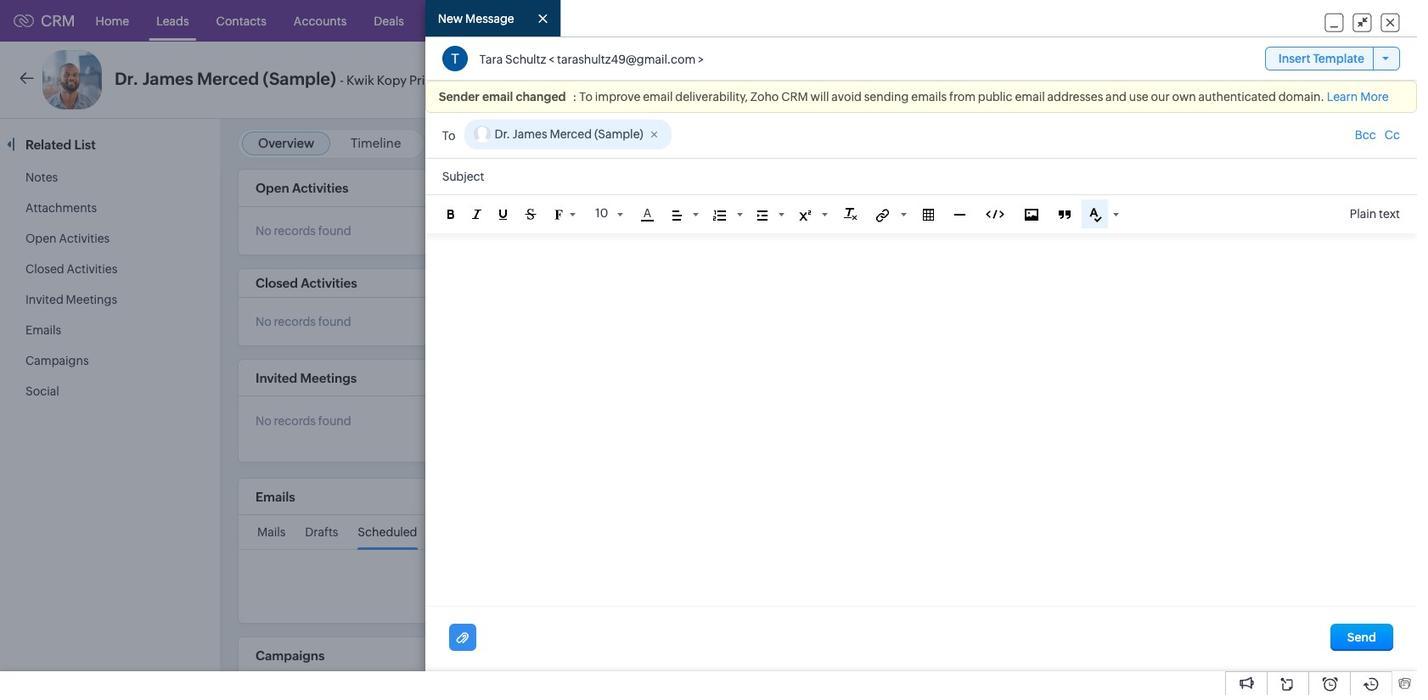 Task type: describe. For each thing, give the bounding box(es) containing it.
last update : 12:21 pm
[[1271, 142, 1384, 155]]

0 vertical spatial invited meetings
[[25, 293, 117, 307]]

0 horizontal spatial :
[[573, 90, 577, 104]]

deals link
[[360, 0, 418, 41]]

1 horizontal spatial campaigns link
[[678, 0, 769, 41]]

template
[[1314, 52, 1365, 66]]

kopy
[[377, 73, 407, 87]]

no for invited
[[256, 415, 272, 428]]

closed activities link
[[25, 262, 118, 276]]

insert template
[[1279, 52, 1365, 66]]

dr. for dr. james merced (sample) - kwik kopy printing
[[115, 69, 139, 88]]

tasks link
[[418, 0, 475, 41]]

0 vertical spatial to
[[580, 90, 593, 104]]

convert
[[1214, 73, 1260, 87]]

profile element
[[1331, 0, 1379, 41]]

email
[[1142, 73, 1173, 87]]

leads link
[[143, 0, 203, 41]]

accounts
[[294, 14, 347, 28]]

leads
[[156, 14, 189, 28]]

0 horizontal spatial open activities
[[25, 232, 110, 246]]

open activities link
[[25, 232, 110, 246]]

calls
[[567, 14, 594, 28]]

spell check image
[[1090, 208, 1103, 223]]

found for invited meetings
[[318, 415, 351, 428]]

send for send email
[[1110, 73, 1140, 87]]

1 vertical spatial to
[[442, 129, 456, 143]]

dr. james merced (sample)
[[495, 128, 644, 141]]

send email
[[1110, 73, 1173, 87]]

(sample) for dr. james merced (sample) - kwik kopy printing
[[263, 69, 336, 88]]

accounts link
[[280, 0, 360, 41]]

no records found for activities
[[256, 315, 351, 329]]

james for dr. james merced (sample)
[[513, 128, 548, 141]]

attachments
[[25, 201, 97, 215]]

deliverability,
[[676, 90, 748, 104]]

1 vertical spatial crm
[[782, 90, 809, 104]]

mails
[[257, 526, 286, 539]]

documents
[[782, 14, 846, 28]]

improve
[[595, 90, 641, 104]]

1 no from the top
[[256, 224, 272, 238]]

upgrade
[[1075, 21, 1124, 33]]

search element
[[1193, 0, 1228, 42]]

home
[[96, 14, 129, 28]]

1 horizontal spatial open activities
[[256, 181, 349, 195]]

contacts link
[[203, 0, 280, 41]]

pm
[[1368, 142, 1384, 155]]

0 horizontal spatial closed
[[25, 262, 64, 276]]

1 horizontal spatial invited
[[256, 371, 298, 386]]

1 records from the top
[[274, 224, 316, 238]]

and
[[1106, 90, 1127, 104]]

home link
[[82, 0, 143, 41]]

dr. for dr. james merced (sample)
[[495, 128, 511, 141]]

own
[[1173, 90, 1197, 104]]

search image
[[1203, 14, 1217, 28]]

learn more link
[[1327, 90, 1389, 104]]

-
[[340, 73, 344, 87]]

authenticated
[[1199, 90, 1277, 104]]

1 horizontal spatial campaigns
[[256, 649, 325, 663]]

2 email from the left
[[643, 90, 673, 104]]

indent image
[[758, 210, 768, 221]]

1 vertical spatial :
[[1334, 142, 1338, 155]]

1 found from the top
[[318, 224, 351, 238]]

insert
[[1279, 52, 1311, 66]]

more
[[1361, 90, 1389, 104]]

timeline
[[351, 136, 401, 150]]

timeline link
[[351, 136, 401, 150]]

message
[[466, 12, 515, 26]]

plain text
[[1351, 208, 1401, 221]]

1 vertical spatial campaigns
[[25, 354, 89, 368]]

list
[[74, 138, 96, 152]]

no for closed
[[256, 315, 272, 329]]

1 vertical spatial invited meetings
[[256, 371, 357, 386]]

last
[[1271, 142, 1292, 155]]

a link
[[641, 207, 654, 222]]

social
[[25, 385, 59, 398]]

1 horizontal spatial open
[[256, 181, 289, 195]]

merced for dr. james merced (sample)
[[550, 128, 592, 141]]

avoid
[[832, 90, 862, 104]]

0 horizontal spatial meetings
[[66, 293, 117, 307]]

add new
[[1297, 181, 1347, 195]]

cc
[[1385, 129, 1401, 142]]

reports link
[[608, 0, 678, 41]]

use
[[1130, 90, 1149, 104]]

domain.
[[1279, 90, 1325, 104]]

changed
[[516, 90, 566, 104]]

sender email changed : to improve email deliverability, zoho crm will avoid sending emails from public email addresses and use our own authenticated domain. learn more
[[439, 90, 1389, 104]]

10
[[596, 207, 609, 220]]

add
[[1297, 181, 1320, 195]]

convert button
[[1197, 66, 1278, 93]]

dr. james merced (sample) - kwik kopy printing
[[115, 69, 456, 88]]

edit
[[1302, 73, 1324, 87]]

0 vertical spatial emails
[[25, 324, 61, 337]]

deals
[[374, 14, 404, 28]]

reports
[[621, 14, 665, 28]]

printing
[[410, 73, 456, 87]]

our
[[1152, 90, 1170, 104]]

alignment image
[[673, 210, 682, 221]]



Task type: locate. For each thing, give the bounding box(es) containing it.
1 horizontal spatial meetings
[[300, 371, 357, 386]]

new message
[[438, 12, 515, 26]]

1 vertical spatial records
[[274, 315, 316, 329]]

edit button
[[1284, 66, 1341, 93]]

1 horizontal spatial (sample)
[[595, 128, 644, 141]]

records for invited
[[274, 415, 316, 428]]

send inside button
[[1110, 73, 1140, 87]]

0 vertical spatial send
[[1110, 73, 1140, 87]]

to
[[580, 90, 593, 104], [442, 129, 456, 143]]

0 vertical spatial merced
[[197, 69, 259, 88]]

email
[[482, 90, 513, 104], [643, 90, 673, 104], [1016, 90, 1045, 104]]

emails
[[912, 90, 947, 104]]

1 horizontal spatial emails
[[256, 490, 295, 505]]

0 horizontal spatial send
[[1110, 73, 1140, 87]]

2 vertical spatial campaigns
[[256, 649, 325, 663]]

invited meetings link
[[25, 293, 117, 307]]

crm link
[[14, 12, 75, 30]]

merced down contacts
[[197, 69, 259, 88]]

email right sender
[[482, 90, 513, 104]]

2 found from the top
[[318, 315, 351, 329]]

create menu image
[[1161, 11, 1183, 31]]

0 horizontal spatial invited
[[25, 293, 64, 307]]

2 records from the top
[[274, 315, 316, 329]]

update
[[1294, 142, 1332, 155]]

merced for dr. james merced (sample) - kwik kopy printing
[[197, 69, 259, 88]]

0 vertical spatial records
[[274, 224, 316, 238]]

0 horizontal spatial crm
[[41, 12, 75, 30]]

1 horizontal spatial send
[[1348, 631, 1377, 645]]

sender
[[439, 90, 480, 104]]

2 vertical spatial found
[[318, 415, 351, 428]]

public
[[978, 90, 1013, 104]]

0 horizontal spatial closed activities
[[25, 262, 118, 276]]

bcc
[[1356, 129, 1377, 142]]

0 horizontal spatial emails
[[25, 324, 61, 337]]

0 horizontal spatial (sample)
[[263, 69, 336, 88]]

1 horizontal spatial to
[[580, 90, 593, 104]]

crm left will
[[782, 90, 809, 104]]

new
[[438, 12, 463, 26], [1322, 181, 1347, 195]]

: left 12:21
[[1334, 142, 1338, 155]]

0 vertical spatial campaigns link
[[678, 0, 769, 41]]

documents link
[[769, 0, 860, 41]]

sending
[[865, 90, 909, 104]]

0 horizontal spatial email
[[482, 90, 513, 104]]

drafts
[[305, 526, 339, 539]]

1 horizontal spatial james
[[513, 128, 548, 141]]

0 vertical spatial meetings
[[489, 14, 540, 28]]

james down leads link at the left of page
[[142, 69, 193, 88]]

1 horizontal spatial closed
[[256, 276, 298, 291]]

open activities down overview 'link'
[[256, 181, 349, 195]]

2 horizontal spatial meetings
[[489, 14, 540, 28]]

addresses
[[1048, 90, 1104, 104]]

no
[[256, 224, 272, 238], [256, 315, 272, 329], [256, 415, 272, 428]]

open
[[256, 181, 289, 195], [25, 232, 57, 246]]

text
[[1380, 208, 1401, 221]]

Subject text field
[[425, 159, 1418, 195]]

open down attachments
[[25, 232, 57, 246]]

0 vertical spatial open activities
[[256, 181, 349, 195]]

related
[[25, 138, 72, 152]]

1 vertical spatial found
[[318, 315, 351, 329]]

0 vertical spatial open
[[256, 181, 289, 195]]

0 vertical spatial (sample)
[[263, 69, 336, 88]]

send button
[[1331, 625, 1394, 652]]

emails link
[[25, 324, 61, 337]]

list image
[[714, 210, 727, 221]]

open activities
[[256, 181, 349, 195], [25, 232, 110, 246]]

1 vertical spatial new
[[1322, 181, 1347, 195]]

0 vertical spatial found
[[318, 224, 351, 238]]

dr.
[[115, 69, 139, 88], [495, 128, 511, 141]]

0 horizontal spatial dr.
[[115, 69, 139, 88]]

3 no records found from the top
[[256, 415, 351, 428]]

1 vertical spatial open
[[25, 232, 57, 246]]

: right changed
[[573, 90, 577, 104]]

10 link
[[594, 204, 623, 223]]

2 no from the top
[[256, 315, 272, 329]]

0 vertical spatial new
[[438, 12, 463, 26]]

1 no records found from the top
[[256, 224, 351, 238]]

1 vertical spatial no
[[256, 315, 272, 329]]

plain
[[1351, 208, 1377, 221]]

open activities up closed activities 'link'
[[25, 232, 110, 246]]

found for closed activities
[[318, 315, 351, 329]]

links image
[[877, 209, 891, 222]]

1 horizontal spatial invited meetings
[[256, 371, 357, 386]]

3 no from the top
[[256, 415, 272, 428]]

2 no records found from the top
[[256, 315, 351, 329]]

2 vertical spatial no records found
[[256, 415, 351, 428]]

email right public
[[1016, 90, 1045, 104]]

(sample) for dr. james merced (sample)
[[595, 128, 644, 141]]

meetings
[[489, 14, 540, 28], [66, 293, 117, 307], [300, 371, 357, 386]]

crm left home link
[[41, 12, 75, 30]]

meetings link
[[475, 0, 554, 41]]

1 vertical spatial send
[[1348, 631, 1377, 645]]

campaigns link down emails link
[[25, 354, 89, 368]]

0 vertical spatial :
[[573, 90, 577, 104]]

1 horizontal spatial :
[[1334, 142, 1338, 155]]

calendar image
[[1238, 14, 1252, 28]]

1 vertical spatial campaigns link
[[25, 354, 89, 368]]

(sample) left the -
[[263, 69, 336, 88]]

send email button
[[1093, 66, 1190, 93]]

1 horizontal spatial email
[[643, 90, 673, 104]]

emails
[[25, 324, 61, 337], [256, 490, 295, 505]]

3 email from the left
[[1016, 90, 1045, 104]]

create menu element
[[1151, 0, 1193, 41]]

merced
[[197, 69, 259, 88], [550, 128, 592, 141]]

0 horizontal spatial campaigns link
[[25, 354, 89, 368]]

campaigns
[[692, 14, 755, 28], [25, 354, 89, 368], [256, 649, 325, 663]]

overview link
[[258, 136, 314, 150]]

calls link
[[554, 0, 608, 41]]

0 horizontal spatial campaigns
[[25, 354, 89, 368]]

overview
[[258, 136, 314, 150]]

1 vertical spatial james
[[513, 128, 548, 141]]

2 vertical spatial no
[[256, 415, 272, 428]]

to left improve
[[580, 90, 593, 104]]

found
[[318, 224, 351, 238], [318, 315, 351, 329], [318, 415, 351, 428]]

a
[[644, 207, 652, 220]]

records for closed
[[274, 315, 316, 329]]

invited
[[25, 293, 64, 307], [256, 371, 298, 386]]

0 vertical spatial campaigns
[[692, 14, 755, 28]]

3 records from the top
[[274, 415, 316, 428]]

profile image
[[1341, 7, 1369, 34]]

0 vertical spatial no
[[256, 224, 272, 238]]

attachments link
[[25, 201, 97, 215]]

invited meetings
[[25, 293, 117, 307], [256, 371, 357, 386]]

closed activities
[[25, 262, 118, 276], [256, 276, 357, 291]]

campaigns link up deliverability,
[[678, 0, 769, 41]]

0 vertical spatial dr.
[[115, 69, 139, 88]]

send
[[1110, 73, 1140, 87], [1348, 631, 1377, 645]]

1 vertical spatial (sample)
[[595, 128, 644, 141]]

zoho
[[751, 90, 779, 104]]

1 horizontal spatial merced
[[550, 128, 592, 141]]

2 horizontal spatial campaigns
[[692, 14, 755, 28]]

merced down changed
[[550, 128, 592, 141]]

email right improve
[[643, 90, 673, 104]]

insert template button
[[1265, 47, 1401, 71]]

learn
[[1327, 90, 1359, 104]]

to down sender
[[442, 129, 456, 143]]

will
[[811, 90, 830, 104]]

0 horizontal spatial james
[[142, 69, 193, 88]]

scheduled
[[358, 526, 418, 539]]

0 vertical spatial invited
[[25, 293, 64, 307]]

1 vertical spatial merced
[[550, 128, 592, 141]]

notes
[[25, 171, 58, 184]]

1 horizontal spatial crm
[[782, 90, 809, 104]]

from
[[950, 90, 976, 104]]

0 vertical spatial crm
[[41, 12, 75, 30]]

campaigns link
[[678, 0, 769, 41], [25, 354, 89, 368]]

script image
[[800, 210, 812, 221]]

0 horizontal spatial open
[[25, 232, 57, 246]]

james
[[142, 69, 193, 88], [513, 128, 548, 141]]

send for send
[[1348, 631, 1377, 645]]

1 vertical spatial invited
[[256, 371, 298, 386]]

kwik
[[347, 73, 374, 87]]

1 horizontal spatial dr.
[[495, 128, 511, 141]]

james for dr. james merced (sample) - kwik kopy printing
[[142, 69, 193, 88]]

emails down invited meetings link
[[25, 324, 61, 337]]

new left message
[[438, 12, 463, 26]]

0 vertical spatial james
[[142, 69, 193, 88]]

1 vertical spatial open activities
[[25, 232, 110, 246]]

:
[[573, 90, 577, 104], [1334, 142, 1338, 155]]

notes link
[[25, 171, 58, 184]]

send inside 'button'
[[1348, 631, 1377, 645]]

1 horizontal spatial new
[[1322, 181, 1347, 195]]

0 horizontal spatial merced
[[197, 69, 259, 88]]

1 vertical spatial meetings
[[66, 293, 117, 307]]

related list
[[25, 138, 99, 152]]

james down changed
[[513, 128, 548, 141]]

1 vertical spatial emails
[[256, 490, 295, 505]]

2 vertical spatial records
[[274, 415, 316, 428]]

2 vertical spatial meetings
[[300, 371, 357, 386]]

emails up mails
[[256, 490, 295, 505]]

(sample) down improve
[[595, 128, 644, 141]]

3 found from the top
[[318, 415, 351, 428]]

0 vertical spatial no records found
[[256, 224, 351, 238]]

records
[[274, 224, 316, 238], [274, 315, 316, 329], [274, 415, 316, 428]]

0 horizontal spatial invited meetings
[[25, 293, 117, 307]]

crm
[[41, 12, 75, 30], [782, 90, 809, 104]]

new right add
[[1322, 181, 1347, 195]]

1 email from the left
[[482, 90, 513, 104]]

0 horizontal spatial new
[[438, 12, 463, 26]]

12:21
[[1340, 142, 1365, 155]]

contacts
[[216, 14, 267, 28]]

no records found for meetings
[[256, 415, 351, 428]]

0 horizontal spatial to
[[442, 129, 456, 143]]

(sample)
[[263, 69, 336, 88], [595, 128, 644, 141]]

tasks
[[431, 14, 462, 28]]

open down overview 'link'
[[256, 181, 289, 195]]

2 horizontal spatial email
[[1016, 90, 1045, 104]]

social link
[[25, 385, 59, 398]]

1 vertical spatial no records found
[[256, 315, 351, 329]]

1 horizontal spatial closed activities
[[256, 276, 357, 291]]

1 vertical spatial dr.
[[495, 128, 511, 141]]



Task type: vqa. For each thing, say whether or not it's contained in the screenshot.
"No" to the top
yes



